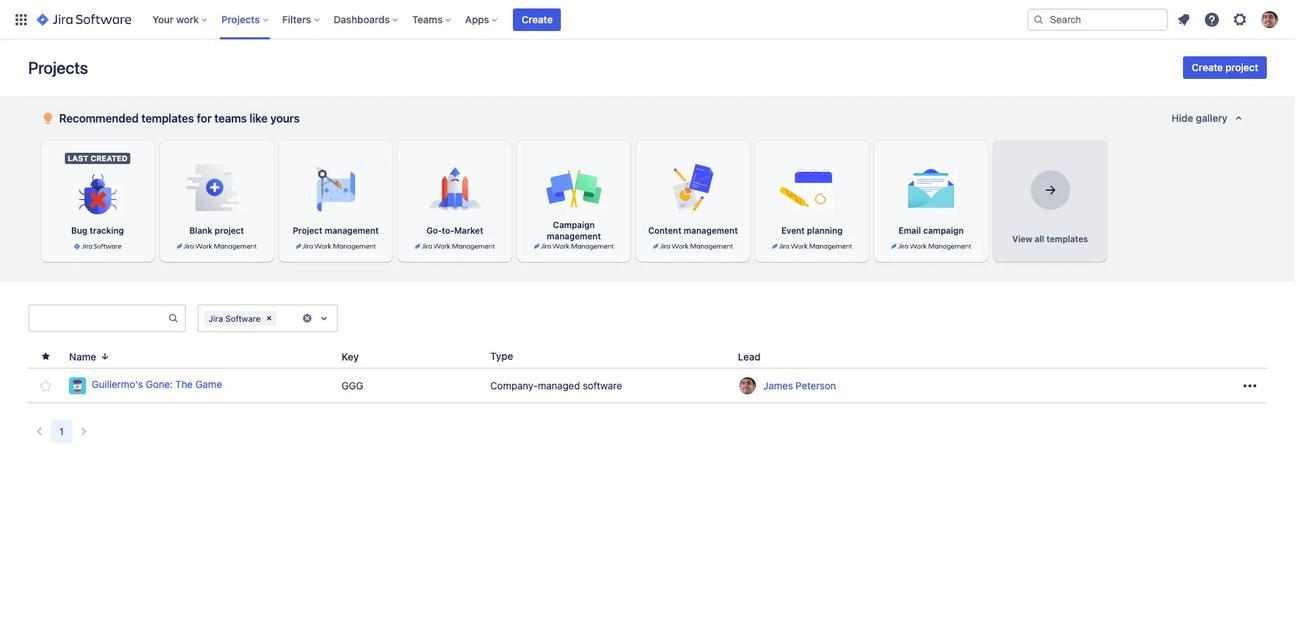 Task type: vqa. For each thing, say whether or not it's contained in the screenshot.
gadget within the "button"
no



Task type: describe. For each thing, give the bounding box(es) containing it.
more image
[[1242, 378, 1259, 394]]

your profile and settings image
[[1262, 11, 1279, 28]]

blank project
[[189, 226, 244, 236]]

the
[[175, 379, 193, 391]]

tracking
[[90, 226, 124, 236]]

blank
[[189, 226, 212, 236]]

create for create project
[[1192, 61, 1224, 73]]

your work button
[[148, 8, 213, 31]]

bug tracking
[[71, 226, 124, 236]]

star guillermo's gone: the game image
[[37, 378, 54, 394]]

project for blank project
[[215, 226, 244, 236]]

campaign management button
[[517, 141, 631, 262]]

guillermo's gone: the game link
[[69, 378, 331, 394]]

lead button
[[733, 349, 778, 365]]

project
[[293, 226, 323, 236]]

Search field
[[1028, 8, 1169, 31]]

email
[[899, 226, 921, 236]]

teams button
[[408, 8, 457, 31]]

templates inside button
[[1047, 234, 1089, 245]]

work
[[176, 13, 199, 25]]

event planning
[[782, 226, 843, 236]]

open image
[[316, 310, 333, 327]]

teams
[[413, 13, 443, 25]]

hide gallery button
[[1164, 107, 1256, 130]]

content
[[648, 226, 682, 236]]

for
[[197, 112, 212, 125]]

dashboards button
[[330, 8, 404, 31]]

recommended templates for teams like yours
[[59, 112, 300, 125]]

key
[[342, 351, 359, 363]]

name
[[69, 351, 96, 363]]

company-managed software
[[491, 380, 622, 392]]

guillermo's
[[92, 379, 143, 391]]

project management
[[293, 226, 379, 236]]

gone:
[[146, 379, 173, 391]]

dashboards
[[334, 13, 390, 25]]

apps
[[465, 13, 489, 25]]

filters button
[[278, 8, 325, 31]]

previous image
[[31, 424, 48, 441]]

view
[[1013, 234, 1033, 245]]

jira software
[[209, 313, 261, 324]]

help image
[[1204, 11, 1221, 28]]

software
[[225, 313, 261, 324]]

project for create project
[[1226, 61, 1259, 73]]

management for project
[[325, 226, 379, 236]]

content management
[[648, 226, 738, 236]]

key button
[[336, 349, 376, 365]]

name button
[[64, 349, 116, 365]]

blank project button
[[160, 141, 274, 262]]

type
[[491, 350, 513, 362]]

guillermo's gone: the game
[[92, 379, 222, 391]]

banner containing your work
[[0, 0, 1296, 39]]

company-
[[491, 380, 538, 392]]

last
[[68, 154, 88, 163]]

apps button
[[461, 8, 504, 31]]



Task type: locate. For each thing, give the bounding box(es) containing it.
event
[[782, 226, 805, 236]]

banner
[[0, 0, 1296, 39]]

all
[[1035, 234, 1045, 245]]

0 vertical spatial create
[[522, 13, 553, 25]]

templates right all
[[1047, 234, 1089, 245]]

project inside button
[[215, 226, 244, 236]]

1
[[59, 426, 64, 438]]

1 horizontal spatial create
[[1192, 61, 1224, 73]]

1 horizontal spatial projects
[[222, 13, 260, 25]]

projects
[[222, 13, 260, 25], [28, 58, 88, 78]]

management down campaign
[[547, 231, 601, 242]]

email campaign
[[899, 226, 964, 236]]

jira software image
[[37, 11, 131, 28], [37, 11, 131, 28], [74, 243, 121, 251], [74, 243, 121, 251]]

james peterson link
[[764, 379, 837, 393]]

clear image
[[264, 313, 275, 324]]

primary element
[[8, 0, 1028, 39]]

software
[[583, 380, 622, 392]]

project inside button
[[1226, 61, 1259, 73]]

view all templates
[[1013, 234, 1089, 245]]

1 horizontal spatial management
[[547, 231, 601, 242]]

yours
[[270, 112, 300, 125]]

go-
[[427, 226, 442, 236]]

project right blank
[[215, 226, 244, 236]]

recommended
[[59, 112, 139, 125]]

projects down appswitcher icon
[[28, 58, 88, 78]]

0 horizontal spatial templates
[[141, 112, 194, 125]]

management right 'content' at the right of page
[[684, 226, 738, 236]]

templates left for
[[141, 112, 194, 125]]

management inside project management button
[[325, 226, 379, 236]]

like
[[250, 112, 268, 125]]

1 horizontal spatial project
[[1226, 61, 1259, 73]]

create right apps dropdown button
[[522, 13, 553, 25]]

go-to-market
[[427, 226, 484, 236]]

management for campaign
[[547, 231, 601, 242]]

james
[[764, 380, 793, 392]]

teams
[[214, 112, 247, 125]]

jira work management image
[[177, 243, 257, 251], [177, 243, 257, 251], [296, 243, 376, 251], [296, 243, 376, 251], [415, 243, 495, 251], [415, 243, 495, 251], [534, 243, 614, 251], [534, 243, 614, 251], [653, 243, 733, 251], [653, 243, 733, 251], [772, 243, 853, 251], [772, 243, 853, 251], [892, 243, 972, 251], [892, 243, 972, 251]]

create
[[522, 13, 553, 25], [1192, 61, 1224, 73]]

to-
[[442, 226, 455, 236]]

1 vertical spatial templates
[[1047, 234, 1089, 245]]

0 vertical spatial templates
[[141, 112, 194, 125]]

create for create
[[522, 13, 553, 25]]

content management button
[[637, 141, 750, 262]]

1 button
[[51, 421, 72, 443]]

management right project
[[325, 226, 379, 236]]

campaign
[[553, 220, 595, 231]]

0 horizontal spatial projects
[[28, 58, 88, 78]]

create button
[[513, 8, 561, 31]]

settings image
[[1232, 11, 1249, 28]]

ggg
[[342, 380, 364, 392]]

your work
[[152, 13, 199, 25]]

jira
[[209, 313, 223, 324]]

appswitcher icon image
[[13, 11, 30, 28]]

management inside 'content management' button
[[684, 226, 738, 236]]

management
[[325, 226, 379, 236], [684, 226, 738, 236], [547, 231, 601, 242]]

None text field
[[30, 309, 168, 329]]

game
[[195, 379, 222, 391]]

create inside button
[[522, 13, 553, 25]]

gallery
[[1196, 112, 1228, 124]]

bug
[[71, 226, 88, 236]]

market
[[455, 226, 484, 236]]

james peterson
[[764, 380, 837, 392]]

0 horizontal spatial project
[[215, 226, 244, 236]]

create project
[[1192, 61, 1259, 73]]

projects right work
[[222, 13, 260, 25]]

event planning button
[[756, 141, 869, 262]]

1 vertical spatial project
[[215, 226, 244, 236]]

email campaign button
[[875, 141, 988, 262]]

management inside the campaign management button
[[547, 231, 601, 242]]

create down help image in the top right of the page
[[1192, 61, 1224, 73]]

go-to-market button
[[398, 141, 512, 262]]

hide
[[1172, 112, 1194, 124]]

projects button
[[217, 8, 274, 31]]

0 vertical spatial project
[[1226, 61, 1259, 73]]

1 horizontal spatial templates
[[1047, 234, 1089, 245]]

view all templates button
[[994, 141, 1107, 262]]

planning
[[807, 226, 843, 236]]

filters
[[282, 13, 311, 25]]

clear image
[[302, 313, 313, 324]]

search image
[[1033, 14, 1045, 25]]

0 horizontal spatial management
[[325, 226, 379, 236]]

create inside button
[[1192, 61, 1224, 73]]

1 vertical spatial create
[[1192, 61, 1224, 73]]

lead
[[738, 351, 761, 363]]

your
[[152, 13, 174, 25]]

templates
[[141, 112, 194, 125], [1047, 234, 1089, 245]]

0 vertical spatial projects
[[222, 13, 260, 25]]

project
[[1226, 61, 1259, 73], [215, 226, 244, 236]]

project down "settings" image
[[1226, 61, 1259, 73]]

create project button
[[1184, 56, 1268, 79]]

managed
[[538, 380, 580, 392]]

management for content
[[684, 226, 738, 236]]

last created
[[68, 154, 128, 163]]

project management button
[[279, 141, 393, 262]]

campaign
[[924, 226, 964, 236]]

campaign management
[[547, 220, 601, 242]]

0 horizontal spatial create
[[522, 13, 553, 25]]

peterson
[[796, 380, 837, 392]]

notifications image
[[1176, 11, 1193, 28]]

hide gallery
[[1172, 112, 1228, 124]]

2 horizontal spatial management
[[684, 226, 738, 236]]

next image
[[75, 424, 92, 441]]

1 vertical spatial projects
[[28, 58, 88, 78]]

projects inside popup button
[[222, 13, 260, 25]]

created
[[91, 154, 128, 163]]



